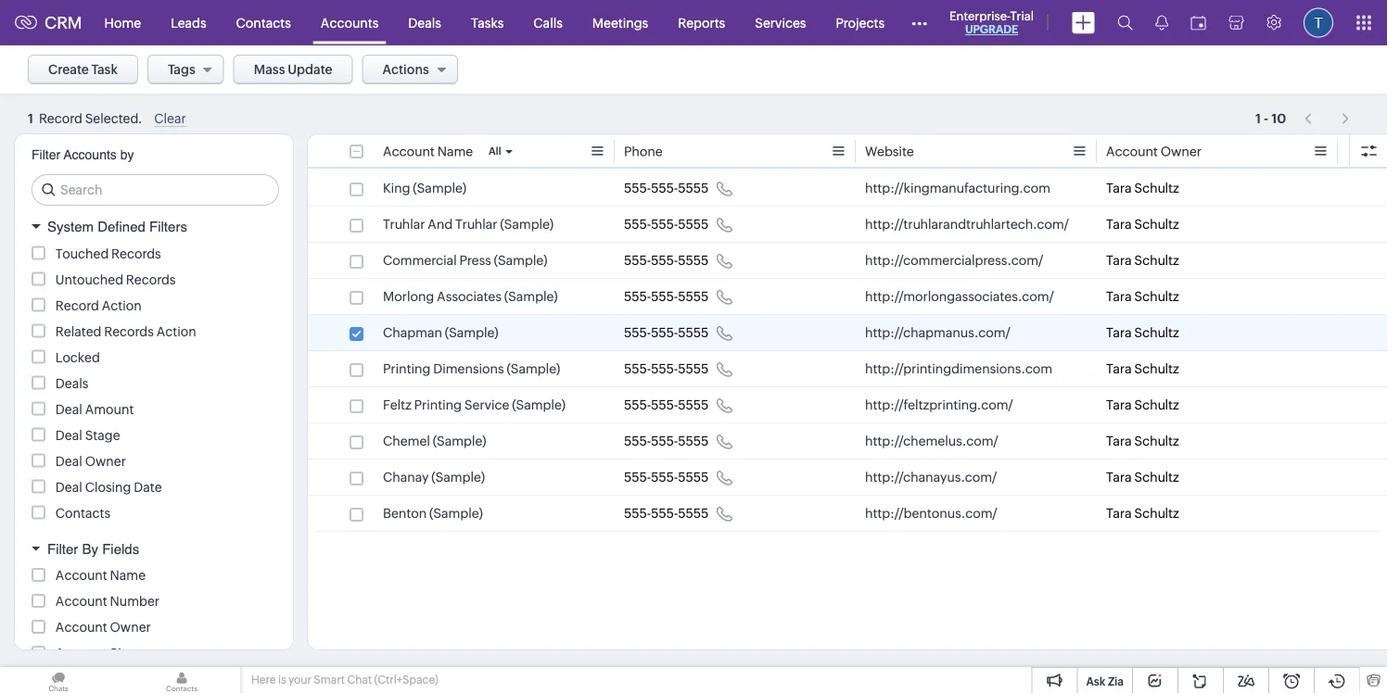 Task type: vqa. For each thing, say whether or not it's contained in the screenshot.
555-555-5555 associated with Commercial Press (Sample)
yes



Task type: describe. For each thing, give the bounding box(es) containing it.
system
[[47, 219, 94, 235]]

commercial
[[383, 253, 457, 268]]

http://printingdimensions.com
[[865, 362, 1053, 377]]

row group containing king (sample)
[[308, 171, 1387, 532]]

contacts image
[[123, 668, 240, 694]]

1 vertical spatial accounts
[[64, 147, 117, 162]]

0 vertical spatial deals
[[408, 15, 441, 30]]

account name for all
[[383, 144, 473, 159]]

5555 for http://morlongassociates.com/
[[678, 289, 709, 304]]

and
[[428, 217, 453, 232]]

filter for filter accounts by
[[32, 147, 60, 162]]

projects link
[[821, 0, 900, 45]]

leads link
[[156, 0, 221, 45]]

schultz for http://chanayus.com/
[[1135, 470, 1179, 485]]

name for all
[[437, 144, 473, 159]]

schultz for http://chemelus.com/
[[1135, 434, 1179, 449]]

deal for deal closing date
[[56, 480, 82, 495]]

tara for http://truhlarandtruhlartech.com/
[[1106, 217, 1132, 232]]

touched records
[[56, 246, 161, 261]]

http://chemelus.com/ link
[[865, 432, 999, 451]]

records for touched
[[111, 246, 161, 261]]

http://chapmanus.com/ link
[[865, 324, 1011, 342]]

reports link
[[663, 0, 740, 45]]

morlong associates (sample)
[[383, 289, 558, 304]]

search element
[[1106, 0, 1144, 45]]

home
[[104, 15, 141, 30]]

update
[[288, 62, 333, 77]]

create task button
[[28, 55, 138, 84]]

profile element
[[1293, 0, 1345, 45]]

deal closing date
[[56, 480, 162, 495]]

(sample) right associates
[[504, 289, 558, 304]]

zia
[[1108, 676, 1124, 688]]

tara for http://chapmanus.com/
[[1106, 326, 1132, 340]]

1 1 - 10 from the top
[[1256, 107, 1286, 122]]

schultz for http://bentonus.com/
[[1135, 506, 1179, 521]]

1 vertical spatial owner
[[85, 454, 126, 469]]

is
[[278, 674, 286, 687]]

Other Modules field
[[900, 8, 940, 38]]

(ctrl+space)
[[374, 674, 438, 687]]

tara schultz for http://printingdimensions.com
[[1106, 362, 1179, 377]]

signals element
[[1144, 0, 1180, 45]]

name for account number
[[110, 569, 146, 583]]

tara for http://chemelus.com/
[[1106, 434, 1132, 449]]

1 horizontal spatial contacts
[[236, 15, 291, 30]]

calls
[[534, 15, 563, 30]]

1 vertical spatial deals
[[56, 376, 89, 391]]

tara schultz for http://feltzprinting.com/
[[1106, 398, 1179, 413]]

filter accounts by
[[32, 147, 134, 162]]

tara for http://kingmanufacturing.com
[[1106, 181, 1132, 196]]

(sample) up service
[[507, 362, 560, 377]]

commercial press (sample)
[[383, 253, 548, 268]]

date
[[134, 480, 162, 495]]

1 horizontal spatial account owner
[[1106, 144, 1202, 159]]

touched
[[56, 246, 109, 261]]

tara schultz for http://kingmanufacturing.com
[[1106, 181, 1179, 196]]

0 vertical spatial printing
[[383, 362, 431, 377]]

locked
[[56, 350, 100, 365]]

service
[[464, 398, 510, 413]]

ask
[[1086, 676, 1106, 688]]

http://bentonus.com/
[[865, 506, 998, 521]]

press
[[460, 253, 491, 268]]

defined
[[98, 219, 145, 235]]

clear
[[154, 111, 186, 126]]

system defined filters
[[47, 219, 187, 235]]

http://morlongassociates.com/
[[865, 289, 1054, 304]]

deal stage
[[56, 428, 120, 443]]

schultz for http://commercialpress.com/
[[1135, 253, 1179, 268]]

tasks link
[[456, 0, 519, 45]]

(sample) inside "link"
[[512, 398, 566, 413]]

chapman (sample)
[[383, 326, 499, 340]]

meetings link
[[578, 0, 663, 45]]

http://truhlarandtruhlartech.com/ link
[[865, 215, 1069, 234]]

tara schultz for http://commercialpress.com/
[[1106, 253, 1179, 268]]

here is your smart chat (ctrl+space)
[[251, 674, 438, 687]]

king
[[383, 181, 410, 196]]

chat
[[347, 674, 372, 687]]

related
[[56, 324, 101, 339]]

closing
[[85, 480, 131, 495]]

1 vertical spatial contacts
[[56, 506, 110, 521]]

crm link
[[15, 13, 82, 32]]

2 1 - 10 from the top
[[1256, 111, 1286, 126]]

http://truhlarandtruhlartech.com/
[[865, 217, 1069, 232]]

printing dimensions (sample) link
[[383, 360, 560, 378]]

printing inside "link"
[[414, 398, 462, 413]]

1 10 from the top
[[1272, 107, 1286, 122]]

system defined filters button
[[15, 211, 293, 243]]

account number
[[56, 594, 160, 609]]

(sample) inside "link"
[[432, 470, 485, 485]]

number
[[110, 594, 160, 609]]

create
[[48, 62, 89, 77]]

555-555-5555 for king (sample)
[[624, 181, 709, 196]]

http://feltzprinting.com/
[[865, 398, 1013, 413]]

http://chanayus.com/
[[865, 470, 997, 485]]

dimensions
[[433, 362, 504, 377]]

chapman
[[383, 326, 442, 340]]

record
[[56, 298, 99, 313]]

5555 for http://printingdimensions.com
[[678, 362, 709, 377]]

1 vertical spatial account owner
[[56, 620, 151, 635]]

by
[[82, 541, 98, 557]]

account site
[[56, 646, 133, 661]]

schultz for http://feltzprinting.com/
[[1135, 398, 1179, 413]]

chats image
[[0, 668, 117, 694]]

meetings
[[592, 15, 649, 30]]

create menu image
[[1072, 12, 1095, 34]]

(sample) down feltz printing service (sample)
[[433, 434, 486, 449]]

2 vertical spatial owner
[[110, 620, 151, 635]]

555-555-5555 for commercial press (sample)
[[624, 253, 709, 268]]

tags
[[168, 62, 195, 77]]

http://morlongassociates.com/ link
[[865, 288, 1054, 306]]

filters
[[149, 219, 187, 235]]

by
[[120, 147, 134, 162]]

contacts link
[[221, 0, 306, 45]]

(sample) up commercial press (sample) link
[[500, 217, 554, 232]]

deals link
[[394, 0, 456, 45]]

reports
[[678, 15, 725, 30]]

deal owner
[[56, 454, 126, 469]]

website
[[865, 144, 914, 159]]



Task type: locate. For each thing, give the bounding box(es) containing it.
3 deal from the top
[[56, 454, 82, 469]]

schultz for http://morlongassociates.com/
[[1135, 289, 1179, 304]]

(sample) down chemel (sample)
[[432, 470, 485, 485]]

4 schultz from the top
[[1135, 289, 1179, 304]]

5 tara schultz from the top
[[1106, 326, 1179, 340]]

9 555-555-5555 from the top
[[624, 470, 709, 485]]

0 horizontal spatial name
[[110, 569, 146, 583]]

deals down the locked at the left bottom
[[56, 376, 89, 391]]

filter inside dropdown button
[[47, 541, 78, 557]]

printing dimensions (sample)
[[383, 362, 560, 377]]

4 deal from the top
[[56, 480, 82, 495]]

deal for deal owner
[[56, 454, 82, 469]]

projects
[[836, 15, 885, 30]]

1 horizontal spatial truhlar
[[455, 217, 498, 232]]

1 5555 from the top
[[678, 181, 709, 196]]

5 tara from the top
[[1106, 326, 1132, 340]]

tara schultz for http://chanayus.com/
[[1106, 470, 1179, 485]]

signals image
[[1156, 15, 1169, 31]]

home link
[[90, 0, 156, 45]]

3 tara from the top
[[1106, 253, 1132, 268]]

name left all
[[437, 144, 473, 159]]

http://chanayus.com/ link
[[865, 468, 997, 487]]

8 5555 from the top
[[678, 434, 709, 449]]

tara for http://chanayus.com/
[[1106, 470, 1132, 485]]

2 555-555-5555 from the top
[[624, 217, 709, 232]]

2 truhlar from the left
[[455, 217, 498, 232]]

chanay
[[383, 470, 429, 485]]

crm
[[45, 13, 82, 32]]

morlong associates (sample) link
[[383, 288, 558, 306]]

6 tara from the top
[[1106, 362, 1132, 377]]

account name for account number
[[56, 569, 146, 583]]

10 555-555-5555 from the top
[[624, 506, 709, 521]]

7 tara from the top
[[1106, 398, 1132, 413]]

action down the untouched records
[[156, 324, 196, 339]]

5555 for http://chapmanus.com/
[[678, 326, 709, 340]]

king (sample)
[[383, 181, 467, 196]]

accounts link
[[306, 0, 394, 45]]

0 horizontal spatial deals
[[56, 376, 89, 391]]

tara schultz for http://chapmanus.com/
[[1106, 326, 1179, 340]]

accounts up update
[[321, 15, 379, 30]]

555-555-5555 for chapman (sample)
[[624, 326, 709, 340]]

tara for http://bentonus.com/
[[1106, 506, 1132, 521]]

555-555-5555 for truhlar and truhlar (sample)
[[624, 217, 709, 232]]

feltz
[[383, 398, 412, 413]]

records down 'record action'
[[104, 324, 154, 339]]

8 schultz from the top
[[1135, 434, 1179, 449]]

5 schultz from the top
[[1135, 326, 1179, 340]]

9 tara from the top
[[1106, 470, 1132, 485]]

5555 for http://commercialpress.com/
[[678, 253, 709, 268]]

0 vertical spatial action
[[102, 298, 142, 313]]

1 schultz from the top
[[1135, 181, 1179, 196]]

8 555-555-5555 from the top
[[624, 434, 709, 449]]

tara for http://morlongassociates.com/
[[1106, 289, 1132, 304]]

schultz for http://chapmanus.com/
[[1135, 326, 1179, 340]]

5555
[[678, 181, 709, 196], [678, 217, 709, 232], [678, 253, 709, 268], [678, 289, 709, 304], [678, 326, 709, 340], [678, 362, 709, 377], [678, 398, 709, 413], [678, 434, 709, 449], [678, 470, 709, 485], [678, 506, 709, 521]]

king (sample) link
[[383, 179, 467, 198]]

benton
[[383, 506, 427, 521]]

phone
[[624, 144, 663, 159]]

deal left stage
[[56, 428, 82, 443]]

records for untouched
[[126, 272, 176, 287]]

2 5555 from the top
[[678, 217, 709, 232]]

filter for filter by fields
[[47, 541, 78, 557]]

task
[[91, 62, 118, 77]]

tara for http://commercialpress.com/
[[1106, 253, 1132, 268]]

7 tara schultz from the top
[[1106, 398, 1179, 413]]

tara schultz for http://chemelus.com/
[[1106, 434, 1179, 449]]

8 tara from the top
[[1106, 434, 1132, 449]]

leads
[[171, 15, 206, 30]]

feltz printing service (sample)
[[383, 398, 566, 413]]

3 schultz from the top
[[1135, 253, 1179, 268]]

http://commercialpress.com/
[[865, 253, 1044, 268]]

all
[[489, 146, 501, 157]]

1 vertical spatial records
[[126, 272, 176, 287]]

10 tara from the top
[[1106, 506, 1132, 521]]

tasks
[[471, 15, 504, 30]]

1 truhlar from the left
[[383, 217, 425, 232]]

http://chemelus.com/
[[865, 434, 999, 449]]

calendar image
[[1191, 15, 1207, 30]]

0 vertical spatial account name
[[383, 144, 473, 159]]

tara schultz for http://truhlarandtruhlartech.com/
[[1106, 217, 1179, 232]]

schultz for http://kingmanufacturing.com
[[1135, 181, 1179, 196]]

1 555-555-5555 from the top
[[624, 181, 709, 196]]

tara for http://printingdimensions.com
[[1106, 362, 1132, 377]]

benton (sample) link
[[383, 505, 483, 523]]

tara for http://feltzprinting.com/
[[1106, 398, 1132, 413]]

name up number
[[110, 569, 146, 583]]

http://kingmanufacturing.com link
[[865, 179, 1051, 198]]

5555 for http://truhlarandtruhlartech.com/
[[678, 217, 709, 232]]

commercial press (sample) link
[[383, 251, 548, 270]]

services
[[755, 15, 806, 30]]

account name up king (sample) link
[[383, 144, 473, 159]]

accounts
[[321, 15, 379, 30], [64, 147, 117, 162]]

http://feltzprinting.com/ link
[[865, 396, 1013, 415]]

search image
[[1118, 15, 1133, 31]]

truhlar up press
[[455, 217, 498, 232]]

action
[[102, 298, 142, 313], [156, 324, 196, 339]]

9 tara schultz from the top
[[1106, 470, 1179, 485]]

4 5555 from the top
[[678, 289, 709, 304]]

chanay (sample)
[[383, 470, 485, 485]]

filter down record on the left of page
[[32, 147, 60, 162]]

fields
[[102, 541, 139, 557]]

http://commercialpress.com/ link
[[865, 251, 1044, 270]]

(sample) right service
[[512, 398, 566, 413]]

1 deal from the top
[[56, 402, 82, 417]]

action up related records action
[[102, 298, 142, 313]]

(sample) right press
[[494, 253, 548, 268]]

untouched records
[[56, 272, 176, 287]]

1 horizontal spatial action
[[156, 324, 196, 339]]

9 5555 from the top
[[678, 470, 709, 485]]

7 schultz from the top
[[1135, 398, 1179, 413]]

0 vertical spatial account owner
[[1106, 144, 1202, 159]]

deal for deal stage
[[56, 428, 82, 443]]

1 navigation from the top
[[1296, 101, 1360, 128]]

3 5555 from the top
[[678, 253, 709, 268]]

5555 for http://chanayus.com/
[[678, 470, 709, 485]]

records down touched records
[[126, 272, 176, 287]]

2 vertical spatial records
[[104, 324, 154, 339]]

calls link
[[519, 0, 578, 45]]

7 555-555-5555 from the top
[[624, 398, 709, 413]]

5555 for http://bentonus.com/
[[678, 506, 709, 521]]

10 tara schultz from the top
[[1106, 506, 1179, 521]]

truhlar and truhlar (sample) link
[[383, 215, 554, 234]]

555-555-5555 for morlong associates (sample)
[[624, 289, 709, 304]]

1 vertical spatial printing
[[414, 398, 462, 413]]

selected.
[[85, 111, 142, 126]]

6 555-555-5555 from the top
[[624, 362, 709, 377]]

truhlar
[[383, 217, 425, 232], [455, 217, 498, 232]]

0 horizontal spatial contacts
[[56, 506, 110, 521]]

(sample)
[[413, 181, 467, 196], [500, 217, 554, 232], [494, 253, 548, 268], [504, 289, 558, 304], [445, 326, 499, 340], [507, 362, 560, 377], [512, 398, 566, 413], [433, 434, 486, 449], [432, 470, 485, 485], [429, 506, 483, 521]]

account
[[383, 144, 435, 159], [1106, 144, 1158, 159], [56, 569, 107, 583], [56, 594, 107, 609], [56, 620, 107, 635], [56, 646, 107, 661]]

1 record selected.
[[28, 111, 142, 126]]

(sample) up and
[[413, 181, 467, 196]]

http://printingdimensions.com link
[[865, 360, 1053, 378]]

Search text field
[[32, 175, 278, 205]]

1 tara schultz from the top
[[1106, 181, 1179, 196]]

0 horizontal spatial accounts
[[64, 147, 117, 162]]

trial
[[1011, 9, 1034, 23]]

account owner
[[1106, 144, 1202, 159], [56, 620, 151, 635]]

0 horizontal spatial action
[[102, 298, 142, 313]]

0 horizontal spatial truhlar
[[383, 217, 425, 232]]

0 vertical spatial records
[[111, 246, 161, 261]]

1 vertical spatial name
[[110, 569, 146, 583]]

records down defined
[[111, 246, 161, 261]]

(sample) up printing dimensions (sample)
[[445, 326, 499, 340]]

0 vertical spatial name
[[437, 144, 473, 159]]

navigation
[[1296, 101, 1360, 128], [1296, 105, 1360, 132]]

6 5555 from the top
[[678, 362, 709, 377]]

deal up deal stage in the left of the page
[[56, 402, 82, 417]]

1 vertical spatial filter
[[47, 541, 78, 557]]

tara schultz
[[1106, 181, 1179, 196], [1106, 217, 1179, 232], [1106, 253, 1179, 268], [1106, 289, 1179, 304], [1106, 326, 1179, 340], [1106, 362, 1179, 377], [1106, 398, 1179, 413], [1106, 434, 1179, 449], [1106, 470, 1179, 485], [1106, 506, 1179, 521]]

printing up chemel (sample)
[[414, 398, 462, 413]]

profile image
[[1304, 8, 1334, 38]]

amount
[[85, 402, 134, 417]]

tara schultz for http://bentonus.com/
[[1106, 506, 1179, 521]]

0 vertical spatial owner
[[1161, 144, 1202, 159]]

1 vertical spatial action
[[156, 324, 196, 339]]

name
[[437, 144, 473, 159], [110, 569, 146, 583]]

filter
[[32, 147, 60, 162], [47, 541, 78, 557]]

chapman (sample) link
[[383, 324, 499, 342]]

deals
[[408, 15, 441, 30], [56, 376, 89, 391]]

1 - from the top
[[1264, 107, 1269, 122]]

tara schultz for http://morlongassociates.com/
[[1106, 289, 1179, 304]]

6 schultz from the top
[[1135, 362, 1179, 377]]

http://kingmanufacturing.com
[[865, 181, 1051, 196]]

5555 for http://feltzprinting.com/
[[678, 398, 709, 413]]

truhlar left and
[[383, 217, 425, 232]]

5555 for http://chemelus.com/
[[678, 434, 709, 449]]

5 5555 from the top
[[678, 326, 709, 340]]

1 horizontal spatial name
[[437, 144, 473, 159]]

0 vertical spatial accounts
[[321, 15, 379, 30]]

benton (sample)
[[383, 506, 483, 521]]

9 schultz from the top
[[1135, 470, 1179, 485]]

contacts
[[236, 15, 291, 30], [56, 506, 110, 521]]

mass
[[254, 62, 285, 77]]

account name
[[383, 144, 473, 159], [56, 569, 146, 583]]

555-555-5555 for chanay (sample)
[[624, 470, 709, 485]]

owner
[[1161, 144, 1202, 159], [85, 454, 126, 469], [110, 620, 151, 635]]

3 tara schultz from the top
[[1106, 253, 1179, 268]]

2 navigation from the top
[[1296, 105, 1360, 132]]

1 horizontal spatial account name
[[383, 144, 473, 159]]

2 schultz from the top
[[1135, 217, 1179, 232]]

3 555-555-5555 from the top
[[624, 253, 709, 268]]

mass update
[[254, 62, 333, 77]]

associates
[[437, 289, 502, 304]]

printing down chapman
[[383, 362, 431, 377]]

8 tara schultz from the top
[[1106, 434, 1179, 449]]

contacts down closing
[[56, 506, 110, 521]]

deals up actions
[[408, 15, 441, 30]]

create menu element
[[1061, 0, 1106, 45]]

1 vertical spatial account name
[[56, 569, 146, 583]]

0 vertical spatial contacts
[[236, 15, 291, 30]]

2 tara from the top
[[1106, 217, 1132, 232]]

records
[[111, 246, 161, 261], [126, 272, 176, 287], [104, 324, 154, 339]]

10 5555 from the top
[[678, 506, 709, 521]]

0 vertical spatial filter
[[32, 147, 60, 162]]

untouched
[[56, 272, 123, 287]]

555-555-5555 for feltz printing service (sample)
[[624, 398, 709, 413]]

schultz for http://truhlarandtruhlartech.com/
[[1135, 217, 1179, 232]]

(sample) down chanay (sample)
[[429, 506, 483, 521]]

filter by fields
[[47, 541, 139, 557]]

0 horizontal spatial account name
[[56, 569, 146, 583]]

record action
[[56, 298, 142, 313]]

your
[[288, 674, 312, 687]]

chanay (sample) link
[[383, 468, 485, 487]]

ask zia
[[1086, 676, 1124, 688]]

4 tara schultz from the top
[[1106, 289, 1179, 304]]

1 - 10
[[1256, 107, 1286, 122], [1256, 111, 1286, 126]]

2 - from the top
[[1264, 111, 1269, 126]]

enterprise-trial upgrade
[[950, 9, 1034, 36]]

0 horizontal spatial account owner
[[56, 620, 151, 635]]

records for related
[[104, 324, 154, 339]]

6 tara schultz from the top
[[1106, 362, 1179, 377]]

schultz for http://printingdimensions.com
[[1135, 362, 1179, 377]]

accounts down 1 record selected.
[[64, 147, 117, 162]]

555-555-5555 for benton (sample)
[[624, 506, 709, 521]]

555-
[[624, 181, 651, 196], [651, 181, 678, 196], [624, 217, 651, 232], [651, 217, 678, 232], [624, 253, 651, 268], [651, 253, 678, 268], [624, 289, 651, 304], [651, 289, 678, 304], [624, 326, 651, 340], [651, 326, 678, 340], [624, 362, 651, 377], [651, 362, 678, 377], [624, 398, 651, 413], [651, 398, 678, 413], [624, 434, 651, 449], [651, 434, 678, 449], [624, 470, 651, 485], [651, 470, 678, 485], [624, 506, 651, 521], [651, 506, 678, 521]]

enterprise-
[[950, 9, 1011, 23]]

-
[[1264, 107, 1269, 122], [1264, 111, 1269, 126]]

filter left by
[[47, 541, 78, 557]]

deal down deal owner
[[56, 480, 82, 495]]

4 tara from the top
[[1106, 289, 1132, 304]]

5 555-555-5555 from the top
[[624, 326, 709, 340]]

2 10 from the top
[[1272, 111, 1286, 126]]

1
[[1256, 107, 1261, 122], [1256, 111, 1261, 126], [28, 111, 33, 126]]

1 tara from the top
[[1106, 181, 1132, 196]]

deal for deal amount
[[56, 402, 82, 417]]

deal down deal stage in the left of the page
[[56, 454, 82, 469]]

account name up the "account number"
[[56, 569, 146, 583]]

morlong
[[383, 289, 434, 304]]

1 horizontal spatial accounts
[[321, 15, 379, 30]]

contacts up the mass
[[236, 15, 291, 30]]

2 deal from the top
[[56, 428, 82, 443]]

555-555-5555 for chemel (sample)
[[624, 434, 709, 449]]

4 555-555-5555 from the top
[[624, 289, 709, 304]]

555-555-5555 for printing dimensions (sample)
[[624, 362, 709, 377]]

chemel (sample)
[[383, 434, 486, 449]]

2 tara schultz from the top
[[1106, 217, 1179, 232]]

row group
[[308, 171, 1387, 532]]

http://bentonus.com/ link
[[865, 505, 998, 523]]

chemel
[[383, 434, 430, 449]]

upgrade
[[965, 23, 1018, 36]]

5555 for http://kingmanufacturing.com
[[678, 181, 709, 196]]

10 schultz from the top
[[1135, 506, 1179, 521]]

1 horizontal spatial deals
[[408, 15, 441, 30]]

7 5555 from the top
[[678, 398, 709, 413]]



